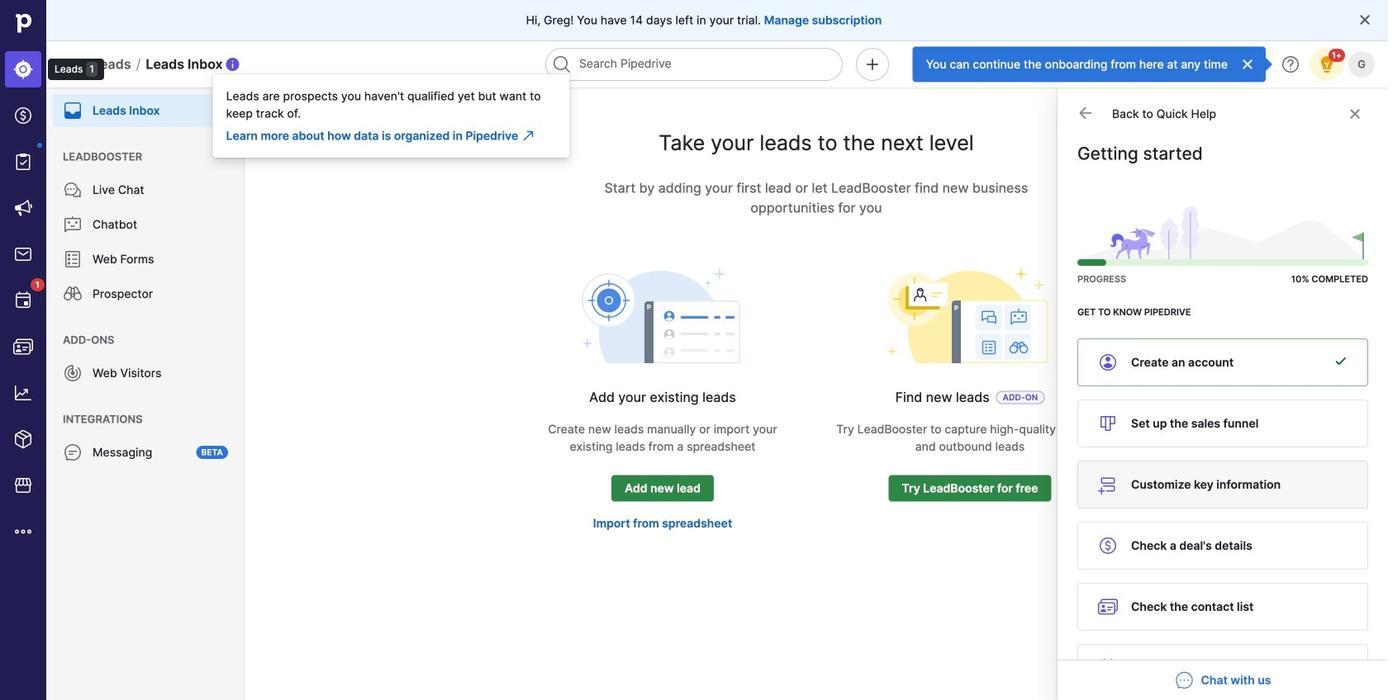 Task type: locate. For each thing, give the bounding box(es) containing it.
1 horizontal spatial color secondary image
[[1346, 107, 1366, 121]]

1 vertical spatial color learn image
[[1099, 536, 1118, 556]]

0 horizontal spatial color primary image
[[522, 129, 535, 143]]

color learn image
[[1099, 414, 1118, 434], [1099, 536, 1118, 556], [1099, 598, 1118, 618]]

2 vertical spatial color learn image
[[1099, 598, 1118, 618]]

menu
[[0, 0, 104, 701], [46, 88, 245, 701]]

sales assistant image
[[1318, 55, 1338, 74]]

color undefined image right products icon
[[63, 443, 83, 463]]

4 color undefined image from the top
[[63, 284, 83, 304]]

color primary image
[[1359, 13, 1372, 26], [522, 129, 535, 143]]

0 vertical spatial color learn image
[[1099, 414, 1118, 434]]

quick help image
[[1281, 55, 1301, 74]]

2 color learn image from the top
[[1099, 475, 1118, 495]]

1 horizontal spatial color primary image
[[1359, 13, 1372, 26]]

0 vertical spatial color primary image
[[1359, 13, 1372, 26]]

menu item
[[0, 46, 46, 93], [46, 88, 245, 127]]

1 vertical spatial color learn image
[[1099, 475, 1118, 495]]

menu toggle image
[[63, 55, 83, 74]]

Search Pipedrive field
[[546, 48, 843, 81]]

color undefined image right sales inbox image
[[63, 250, 83, 269]]

products image
[[13, 430, 33, 450]]

marketplace image
[[13, 476, 33, 496]]

color undefined image
[[63, 101, 83, 121], [63, 180, 83, 200], [63, 215, 83, 235], [63, 284, 83, 304]]

campaigns image
[[13, 198, 33, 218]]

home image
[[11, 11, 36, 36]]

0 vertical spatial color learn image
[[1099, 353, 1118, 373]]

quick add image
[[863, 55, 883, 74]]

insights image
[[13, 384, 33, 403]]

1 vertical spatial color primary image
[[522, 129, 535, 143]]

color undefined image
[[13, 152, 33, 172], [63, 250, 83, 269], [13, 291, 33, 311], [63, 364, 83, 384], [63, 443, 83, 463]]

color learn image
[[1099, 353, 1118, 373], [1099, 475, 1118, 495], [1099, 659, 1118, 679]]

color secondary image
[[1078, 105, 1094, 122], [1346, 107, 1366, 121]]

2 vertical spatial color learn image
[[1099, 659, 1118, 679]]

color undefined image down deals icon
[[13, 152, 33, 172]]



Task type: describe. For each thing, give the bounding box(es) containing it.
2 color learn image from the top
[[1099, 536, 1118, 556]]

contacts image
[[13, 337, 33, 357]]

color undefined image down sales inbox image
[[13, 291, 33, 311]]

leads image
[[13, 60, 33, 79]]

more image
[[13, 522, 33, 542]]

1 color learn image from the top
[[1099, 414, 1118, 434]]

info image
[[226, 58, 239, 71]]

3 color learn image from the top
[[1099, 598, 1118, 618]]

1 color undefined image from the top
[[63, 101, 83, 121]]

color primary inverted image
[[1242, 58, 1255, 71]]

0 horizontal spatial color secondary image
[[1078, 105, 1094, 122]]

deals image
[[13, 106, 33, 126]]

3 color undefined image from the top
[[63, 215, 83, 235]]

3 color learn image from the top
[[1099, 659, 1118, 679]]

sales inbox image
[[13, 245, 33, 265]]

2 color undefined image from the top
[[63, 180, 83, 200]]

color undefined image right insights icon
[[63, 364, 83, 384]]

color positive image
[[1335, 355, 1348, 368]]

1 color learn image from the top
[[1099, 353, 1118, 373]]



Task type: vqa. For each thing, say whether or not it's contained in the screenshot.
menu item
yes



